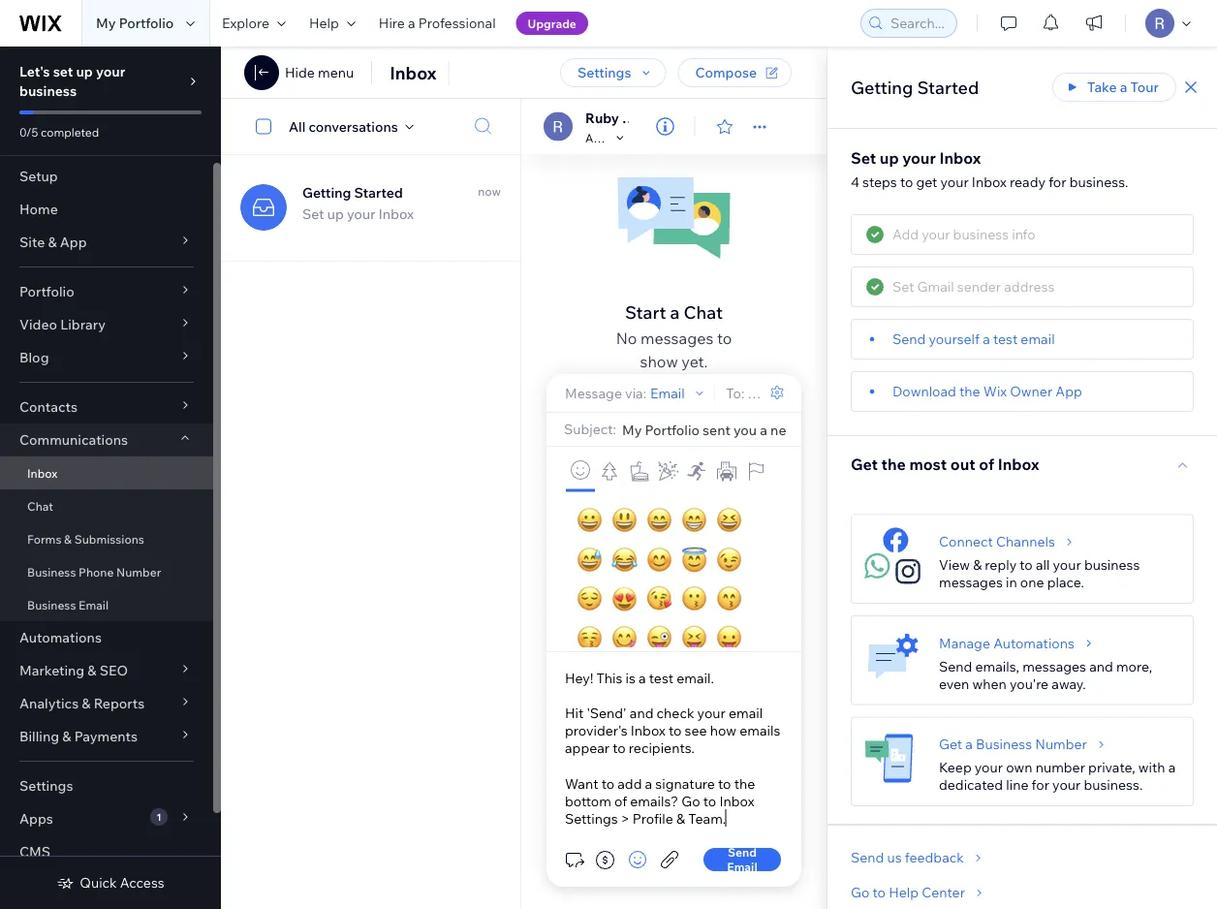 Task type: describe. For each thing, give the bounding box(es) containing it.
automations inside automations link
[[19, 629, 102, 646]]

😉 button
[[717, 541, 743, 580]]

😉
[[717, 544, 743, 576]]

& for forms
[[64, 532, 72, 546]]

a for chat
[[671, 301, 680, 323]]

😋
[[612, 622, 638, 655]]

send for send yourself a test email
[[893, 331, 926, 348]]

quick access button
[[57, 875, 165, 892]]

automations inside 'manage automations' button
[[994, 635, 1075, 652]]

😘 button
[[647, 580, 673, 619]]

completed
[[41, 125, 99, 139]]

😚
[[577, 622, 603, 655]]

to inside view & reply to all your business messages in one place.
[[1020, 557, 1034, 574]]

app inside button
[[1056, 383, 1083, 400]]

settings link
[[0, 770, 213, 803]]

marketing & seo button
[[0, 655, 213, 688]]

😅 button
[[577, 541, 603, 580]]

download
[[893, 383, 957, 400]]

your right get
[[941, 174, 969, 191]]

the for get
[[882, 454, 907, 473]]

number inside sidebar element
[[116, 565, 161, 579]]

video library button
[[0, 308, 213, 341]]

the for download
[[960, 383, 981, 400]]

email
[[1021, 331, 1056, 348]]

emails,
[[976, 658, 1020, 675]]

cms
[[19, 844, 51, 861]]

forms & submissions link
[[0, 523, 213, 556]]

send email
[[728, 846, 758, 875]]

yourself
[[929, 331, 980, 348]]

0 vertical spatial getting started
[[851, 76, 980, 98]]

out
[[951, 454, 976, 473]]

ruby anderson image
[[544, 112, 573, 141]]

library
[[60, 316, 106, 333]]

of
[[980, 454, 995, 473]]

upgrade button
[[516, 12, 588, 35]]

😆
[[717, 504, 743, 537]]

Type your message. Hit enter to submit. text field
[[562, 668, 786, 829]]

manage automations button
[[940, 635, 1099, 652]]

your inside view & reply to all your business messages in one place.
[[1054, 557, 1082, 574]]

private,
[[1089, 759, 1136, 776]]

get
[[917, 174, 938, 191]]

email for business email
[[79, 598, 109, 612]]

1 vertical spatial getting started
[[303, 184, 403, 201]]

business for business email
[[27, 598, 76, 612]]

forms
[[27, 532, 62, 546]]

analytics
[[19, 695, 79, 712]]

business for business phone number
[[27, 565, 76, 579]]

all
[[289, 118, 306, 135]]

seo
[[100, 662, 128, 679]]

channels
[[997, 533, 1056, 550]]

business. inside set up your inbox 4 steps to get your inbox ready for business.
[[1070, 174, 1129, 191]]

& for analytics
[[82, 695, 91, 712]]

😂 button
[[612, 541, 638, 580]]

0/5 completed
[[19, 125, 99, 139]]

business email
[[27, 598, 109, 612]]

most
[[910, 454, 948, 473]]

settings for "settings" button
[[578, 64, 632, 81]]

help inside button
[[889, 884, 919, 901]]

take a tour button
[[1053, 73, 1177, 102]]

a for tour
[[1121, 79, 1128, 96]]

0 vertical spatial getting
[[851, 76, 914, 98]]

😆 button
[[717, 501, 743, 541]]

video
[[19, 316, 57, 333]]

go
[[851, 884, 870, 901]]

& for marketing
[[88, 662, 97, 679]]

quick
[[80, 875, 117, 892]]

get for get a business number
[[940, 736, 963, 753]]

even
[[940, 675, 970, 692]]

blog button
[[0, 341, 213, 374]]

anderson
[[623, 109, 686, 126]]

saved replies image
[[562, 848, 586, 872]]

yet.
[[682, 352, 708, 371]]

communications button
[[0, 424, 213, 457]]

email for send email
[[728, 860, 758, 875]]

you're
[[1010, 675, 1049, 692]]

a inside the 'keep your own number private, with a dedicated line for your business.'
[[1169, 759, 1177, 776]]

send email button
[[704, 846, 782, 875]]

send for send emails, messages and more, even when you're away.
[[940, 658, 973, 675]]

payments
[[74, 728, 138, 745]]

us
[[888, 849, 902, 866]]

send emails, messages and more, even when you're away.
[[940, 658, 1153, 692]]

😁 button
[[682, 501, 708, 541]]

sidebar element
[[0, 47, 221, 910]]

access
[[120, 875, 165, 892]]

analytics & reports
[[19, 695, 145, 712]]

1 vertical spatial started
[[354, 184, 403, 201]]

connect
[[940, 533, 994, 550]]

messages inside start a chat no messages to show yet.
[[641, 329, 714, 348]]

no
[[616, 329, 638, 348]]

hide
[[285, 64, 315, 81]]

help button
[[298, 0, 367, 47]]

site & app
[[19, 234, 87, 251]]

home link
[[0, 193, 213, 226]]

portfolio button
[[0, 275, 213, 308]]

chat inside sidebar element
[[27, 499, 53, 513]]

😚 button
[[577, 619, 603, 658]]

send for send us feedback
[[851, 849, 885, 866]]

😍
[[612, 583, 638, 616]]

😃
[[612, 504, 638, 537]]

email button
[[651, 384, 709, 402]]

😃 button
[[612, 501, 638, 541]]

😊 button
[[647, 541, 673, 580]]

conversations
[[309, 118, 398, 135]]

hire a professional
[[379, 15, 496, 32]]

automations link
[[0, 622, 213, 655]]

phone
[[79, 565, 114, 579]]

business inside let's set up your business
[[19, 82, 77, 99]]

settings for settings link
[[19, 778, 73, 795]]

keep
[[940, 759, 972, 776]]

1 horizontal spatial portfolio
[[119, 15, 174, 32]]

& for view
[[974, 557, 983, 574]]

😀 😃 😄 😁 😆 😅 😂 😊 😇 😉 😌 😍 😘 😗 😙 😚 😋 😜 😝 😛
[[577, 504, 743, 655]]

submissions
[[74, 532, 144, 546]]

😀 button
[[577, 501, 603, 541]]

dedicated
[[940, 777, 1004, 794]]

😝
[[682, 622, 708, 655]]

take a tour
[[1088, 79, 1160, 96]]

marketing & seo
[[19, 662, 128, 679]]

upgrade
[[528, 16, 577, 31]]

go to help center
[[851, 884, 966, 901]]

hide menu button up all
[[244, 55, 354, 90]]



Task type: locate. For each thing, give the bounding box(es) containing it.
for right line
[[1032, 777, 1050, 794]]

1 horizontal spatial get
[[940, 736, 963, 753]]

0/5
[[19, 125, 38, 139]]

0 vertical spatial started
[[918, 76, 980, 98]]

a right start
[[671, 301, 680, 323]]

automations down the business email
[[19, 629, 102, 646]]

0 vertical spatial business
[[19, 82, 77, 99]]

😀
[[577, 504, 603, 537]]

1 horizontal spatial business
[[1085, 557, 1141, 574]]

set up your inbox
[[303, 206, 414, 223]]

email right 'files' image
[[728, 860, 758, 875]]

0 vertical spatial up
[[76, 63, 93, 80]]

0 horizontal spatial chat
[[27, 499, 53, 513]]

& inside analytics & reports dropdown button
[[82, 695, 91, 712]]

tour
[[1131, 79, 1160, 96]]

chat inside start a chat no messages to show yet.
[[684, 301, 723, 323]]

& for billing
[[62, 728, 71, 745]]

billing & payments button
[[0, 720, 213, 753]]

getting started image
[[240, 184, 287, 231]]

& for site
[[48, 234, 57, 251]]

settings up the ruby
[[578, 64, 632, 81]]

email right via:
[[651, 384, 685, 401]]

compose button
[[678, 58, 792, 87]]

menu
[[318, 64, 354, 81]]

1 horizontal spatial getting started
[[851, 76, 980, 98]]

0 horizontal spatial started
[[354, 184, 403, 201]]

1 vertical spatial help
[[889, 884, 919, 901]]

up for set up your inbox
[[327, 206, 344, 223]]

messages up "yet."
[[641, 329, 714, 348]]

site & app button
[[0, 226, 213, 259]]

😍 button
[[612, 580, 638, 619]]

& right site
[[48, 234, 57, 251]]

😄
[[647, 504, 673, 537]]

inbox link
[[0, 457, 213, 490]]

view & reply to all your business messages in one place.
[[940, 557, 1141, 591]]

None checkbox
[[245, 115, 289, 138]]

& left seo
[[88, 662, 97, 679]]

number up number
[[1036, 736, 1088, 753]]

😅
[[577, 544, 603, 576]]

0 vertical spatial for
[[1049, 174, 1067, 191]]

show
[[641, 352, 679, 371]]

business inside view & reply to all your business messages in one place.
[[1085, 557, 1141, 574]]

getting started
[[851, 76, 980, 98], [303, 184, 403, 201]]

1 vertical spatial get
[[940, 736, 963, 753]]

1 horizontal spatial chat
[[684, 301, 723, 323]]

& right billing
[[62, 728, 71, 745]]

0 vertical spatial email
[[651, 384, 685, 401]]

billing
[[19, 728, 59, 745]]

business. right 'ready'
[[1070, 174, 1129, 191]]

compose
[[696, 64, 757, 81]]

send us feedback button
[[851, 849, 988, 867]]

my
[[96, 15, 116, 32]]

& right 'forms'
[[64, 532, 72, 546]]

owner
[[1011, 383, 1053, 400]]

for inside set up your inbox 4 steps to get your inbox ready for business.
[[1049, 174, 1067, 191]]

😝 button
[[682, 619, 708, 658]]

away.
[[1052, 675, 1087, 692]]

settings inside sidebar element
[[19, 778, 73, 795]]

emojis image
[[626, 848, 650, 872]]

one
[[1021, 574, 1045, 591]]

2 horizontal spatial up
[[880, 148, 900, 168]]

0 vertical spatial business.
[[1070, 174, 1129, 191]]

a left test
[[983, 331, 991, 348]]

& inside the "marketing & seo" dropdown button
[[88, 662, 97, 679]]

connect channels
[[940, 533, 1056, 550]]

1 horizontal spatial the
[[960, 383, 981, 400]]

1 horizontal spatial set
[[851, 148, 877, 168]]

getting started up set up your inbox
[[303, 184, 403, 201]]

0 horizontal spatial app
[[60, 234, 87, 251]]

0 vertical spatial app
[[60, 234, 87, 251]]

& inside forms & submissions link
[[64, 532, 72, 546]]

1 vertical spatial getting
[[303, 184, 351, 201]]

😌 button
[[577, 580, 603, 619]]

manage automations
[[940, 635, 1075, 652]]

set inside set up your inbox 4 steps to get your inbox ready for business.
[[851, 148, 877, 168]]

4
[[851, 174, 860, 191]]

connect channels button
[[940, 533, 1079, 551]]

😄 button
[[647, 501, 673, 541]]

1 vertical spatial business
[[1085, 557, 1141, 574]]

ready
[[1010, 174, 1046, 191]]

automations up send emails, messages and more, even when you're away. on the right bottom
[[994, 635, 1075, 652]]

your up get
[[903, 148, 937, 168]]

up right getting started icon
[[327, 206, 344, 223]]

send left us
[[851, 849, 885, 866]]

😙
[[717, 583, 743, 616]]

get inside button
[[940, 736, 963, 753]]

set
[[851, 148, 877, 168], [303, 206, 324, 223]]

send right 'files' image
[[728, 846, 757, 860]]

😁
[[682, 504, 708, 537]]

started
[[918, 76, 980, 98], [354, 184, 403, 201]]

1 horizontal spatial email
[[651, 384, 685, 401]]

send for send email
[[728, 846, 757, 860]]

0 horizontal spatial up
[[76, 63, 93, 80]]

your inside let's set up your business
[[96, 63, 125, 80]]

get left most
[[851, 454, 879, 473]]

1 vertical spatial email
[[79, 598, 109, 612]]

set right getting started icon
[[303, 206, 324, 223]]

up right set
[[76, 63, 93, 80]]

apps
[[19, 811, 53, 828]]

0 vertical spatial chat
[[684, 301, 723, 323]]

send left yourself
[[893, 331, 926, 348]]

and
[[1090, 658, 1114, 675]]

tab panel containing 😀
[[566, 493, 783, 658]]

getting
[[851, 76, 914, 98], [303, 184, 351, 201]]

for right 'ready'
[[1049, 174, 1067, 191]]

1 vertical spatial for
[[1032, 777, 1050, 794]]

2 horizontal spatial email
[[728, 860, 758, 875]]

business down 'forms'
[[27, 565, 76, 579]]

Search... field
[[885, 10, 951, 37]]

message
[[565, 384, 623, 401]]

0 horizontal spatial settings
[[19, 778, 73, 795]]

center
[[922, 884, 966, 901]]

send inside send email
[[728, 846, 757, 860]]

own
[[1007, 759, 1033, 776]]

the inside button
[[960, 383, 981, 400]]

chat up "yet."
[[684, 301, 723, 323]]

set up 4
[[851, 148, 877, 168]]

the left most
[[882, 454, 907, 473]]

1 vertical spatial the
[[882, 454, 907, 473]]

messages inside send emails, messages and more, even when you're away.
[[1023, 658, 1087, 675]]

portfolio right my
[[119, 15, 174, 32]]

hide menu button down help "button"
[[285, 64, 354, 81]]

quick access
[[80, 875, 165, 892]]

to inside start a chat no messages to show yet.
[[718, 329, 732, 348]]

message via:
[[565, 384, 647, 401]]

😛
[[717, 622, 743, 655]]

set up your inbox 4 steps to get your inbox ready for business.
[[851, 148, 1129, 191]]

a for professional
[[408, 15, 416, 32]]

business down business phone number
[[27, 598, 76, 612]]

😊
[[647, 544, 673, 576]]

0 horizontal spatial number
[[116, 565, 161, 579]]

0 horizontal spatial get
[[851, 454, 879, 473]]

0 horizontal spatial automations
[[19, 629, 102, 646]]

get up keep
[[940, 736, 963, 753]]

0 vertical spatial business
[[27, 565, 76, 579]]

send us feedback
[[851, 849, 965, 866]]

email inside sidebar element
[[79, 598, 109, 612]]

up for set up your inbox 4 steps to get your inbox ready for business.
[[880, 148, 900, 168]]

portfolio up video
[[19, 283, 74, 300]]

1 horizontal spatial settings
[[578, 64, 632, 81]]

files image
[[658, 848, 682, 872]]

& inside the billing & payments dropdown button
[[62, 728, 71, 745]]

your down conversations
[[347, 206, 376, 223]]

1 vertical spatial number
[[1036, 736, 1088, 753]]

1 vertical spatial settings
[[19, 778, 73, 795]]

1 horizontal spatial up
[[327, 206, 344, 223]]

1 horizontal spatial messages
[[940, 574, 1003, 591]]

getting up set up your inbox
[[303, 184, 351, 201]]

a left tour
[[1121, 79, 1128, 96]]

number
[[1036, 759, 1086, 776]]

cms link
[[0, 836, 213, 869]]

help
[[309, 15, 339, 32], [889, 884, 919, 901]]

messages inside view & reply to all your business messages in one place.
[[940, 574, 1003, 591]]

0 vertical spatial the
[[960, 383, 981, 400]]

2 horizontal spatial messages
[[1023, 658, 1087, 675]]

2 vertical spatial email
[[728, 860, 758, 875]]

1 horizontal spatial started
[[918, 76, 980, 98]]

2 vertical spatial up
[[327, 206, 344, 223]]

up
[[76, 63, 93, 80], [880, 148, 900, 168], [327, 206, 344, 223]]

business. inside the 'keep your own number private, with a dedicated line for your business.'
[[1085, 777, 1144, 794]]

send yourself a test email
[[893, 331, 1056, 348]]

0 horizontal spatial help
[[309, 15, 339, 32]]

1 vertical spatial business
[[27, 598, 76, 612]]

app right site
[[60, 234, 87, 251]]

1 vertical spatial up
[[880, 148, 900, 168]]

number right phone
[[116, 565, 161, 579]]

getting started down search... field
[[851, 76, 980, 98]]

reports
[[94, 695, 145, 712]]

0 vertical spatial set
[[851, 148, 877, 168]]

started up set up your inbox
[[354, 184, 403, 201]]

0 horizontal spatial set
[[303, 206, 324, 223]]

your up dedicated
[[975, 759, 1004, 776]]

1 horizontal spatial getting
[[851, 76, 914, 98]]

started down search... field
[[918, 76, 980, 98]]

messages up away.
[[1023, 658, 1087, 675]]

business up the own
[[976, 736, 1033, 753]]

0 vertical spatial settings
[[578, 64, 632, 81]]

0 horizontal spatial messages
[[641, 329, 714, 348]]

2 vertical spatial business
[[976, 736, 1033, 753]]

messages
[[641, 329, 714, 348], [940, 574, 1003, 591], [1023, 658, 1087, 675]]

inbox inside sidebar element
[[27, 466, 58, 480]]

& right view
[[974, 557, 983, 574]]

business.
[[1070, 174, 1129, 191], [1085, 777, 1144, 794]]

up up steps
[[880, 148, 900, 168]]

send up even
[[940, 658, 973, 675]]

the left wix in the right top of the page
[[960, 383, 981, 400]]

up inside set up your inbox 4 steps to get your inbox ready for business.
[[880, 148, 900, 168]]

send inside send emails, messages and more, even when you're away.
[[940, 658, 973, 675]]

0 vertical spatial messages
[[641, 329, 714, 348]]

& inside site & app dropdown button
[[48, 234, 57, 251]]

app
[[60, 234, 87, 251], [1056, 383, 1083, 400]]

0 vertical spatial number
[[116, 565, 161, 579]]

1 vertical spatial business.
[[1085, 777, 1144, 794]]

1 horizontal spatial automations
[[994, 635, 1075, 652]]

set for set up your inbox
[[303, 206, 324, 223]]

steps
[[863, 174, 898, 191]]

setup link
[[0, 160, 213, 193]]

chat link
[[0, 490, 213, 523]]

0 horizontal spatial email
[[79, 598, 109, 612]]

business up place.
[[1085, 557, 1141, 574]]

up inside let's set up your business
[[76, 63, 93, 80]]

get the most out of inbox
[[851, 454, 1040, 473]]

place.
[[1048, 574, 1085, 591]]

None field
[[623, 421, 786, 438]]

start
[[625, 301, 667, 323]]

app inside dropdown button
[[60, 234, 87, 251]]

start a chat no messages to show yet.
[[616, 301, 732, 371]]

for inside the 'keep your own number private, with a dedicated line for your business.'
[[1032, 777, 1050, 794]]

2 vertical spatial messages
[[1023, 658, 1087, 675]]

0 horizontal spatial the
[[882, 454, 907, 473]]

a right hire
[[408, 15, 416, 32]]

1 vertical spatial chat
[[27, 499, 53, 513]]

settings inside button
[[578, 64, 632, 81]]

chat up 'forms'
[[27, 499, 53, 513]]

😗
[[682, 583, 708, 616]]

help up hide menu
[[309, 15, 339, 32]]

tab panel
[[566, 493, 783, 658]]

help inside "button"
[[309, 15, 339, 32]]

0 horizontal spatial getting started
[[303, 184, 403, 201]]

0 horizontal spatial business
[[19, 82, 77, 99]]

1 horizontal spatial app
[[1056, 383, 1083, 400]]

😂
[[612, 544, 638, 576]]

my portfolio
[[96, 15, 174, 32]]

get for get the most out of inbox
[[851, 454, 879, 473]]

a inside start a chat no messages to show yet.
[[671, 301, 680, 323]]

test
[[994, 331, 1018, 348]]

1 vertical spatial set
[[303, 206, 324, 223]]

a inside button
[[983, 331, 991, 348]]

1 vertical spatial messages
[[940, 574, 1003, 591]]

getting down search... field
[[851, 76, 914, 98]]

download the wix owner app button
[[864, 383, 1083, 400]]

business inside button
[[976, 736, 1033, 753]]

business down let's
[[19, 82, 77, 99]]

& left the reports
[[82, 695, 91, 712]]

😜
[[647, 622, 673, 655]]

set for set up your inbox 4 steps to get your inbox ready for business.
[[851, 148, 877, 168]]

1 horizontal spatial help
[[889, 884, 919, 901]]

to inside button
[[873, 884, 886, 901]]

a right with
[[1169, 759, 1177, 776]]

email down business phone number
[[79, 598, 109, 612]]

0 horizontal spatial getting
[[303, 184, 351, 201]]

chat
[[684, 301, 723, 323], [27, 499, 53, 513]]

& inside view & reply to all your business messages in one place.
[[974, 557, 983, 574]]

business. down private,
[[1085, 777, 1144, 794]]

0 vertical spatial portfolio
[[119, 15, 174, 32]]

1 vertical spatial portfolio
[[19, 283, 74, 300]]

feedback
[[905, 849, 965, 866]]

get a business number button
[[940, 736, 1111, 753]]

your down number
[[1053, 777, 1082, 794]]

tab list
[[566, 451, 783, 493]]

1 horizontal spatial number
[[1036, 736, 1088, 753]]

ruby anderson
[[586, 109, 686, 126]]

a
[[408, 15, 416, 32], [1121, 79, 1128, 96], [671, 301, 680, 323], [983, 331, 991, 348], [966, 736, 973, 753], [1169, 759, 1177, 776]]

portfolio inside popup button
[[19, 283, 74, 300]]

your up place.
[[1054, 557, 1082, 574]]

0 vertical spatial help
[[309, 15, 339, 32]]

app right owner at the right top of the page
[[1056, 383, 1083, 400]]

hire a professional link
[[367, 0, 508, 47]]

professional
[[419, 15, 496, 32]]

help down "send us feedback"
[[889, 884, 919, 901]]

a up keep
[[966, 736, 973, 753]]

1 vertical spatial app
[[1056, 383, 1083, 400]]

messages down view
[[940, 574, 1003, 591]]

your right set
[[96, 63, 125, 80]]

settings up apps at the left of page
[[19, 778, 73, 795]]

😙 button
[[717, 580, 743, 619]]

0 vertical spatial get
[[851, 454, 879, 473]]

0 horizontal spatial portfolio
[[19, 283, 74, 300]]

to inside set up your inbox 4 steps to get your inbox ready for business.
[[901, 174, 914, 191]]

number inside button
[[1036, 736, 1088, 753]]

a for business
[[966, 736, 973, 753]]

video library
[[19, 316, 106, 333]]



Task type: vqa. For each thing, say whether or not it's contained in the screenshot.
the middle Email
yes



